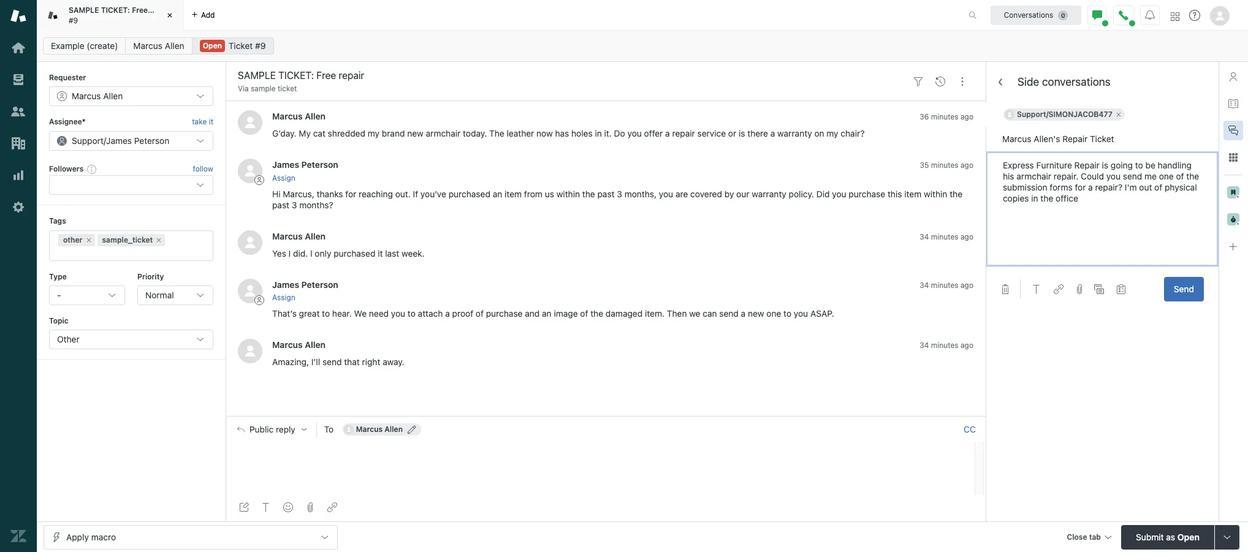 Task type: locate. For each thing, give the bounding box(es) containing it.
0 vertical spatial repair
[[150, 6, 171, 15]]

marcus up yes
[[272, 231, 303, 241]]

1 james peterson link from the top
[[272, 160, 338, 170]]

holes
[[572, 128, 593, 139]]

peterson right / at the left of the page
[[134, 135, 169, 146]]

james peterson assign up great
[[272, 279, 338, 302]]

#9 inside secondary element
[[255, 40, 266, 51]]

Subject field
[[235, 68, 905, 83], [986, 127, 1219, 151]]

1 vertical spatial warranty
[[752, 189, 787, 199]]

add attachment image
[[305, 503, 315, 513]]

it.
[[604, 128, 612, 139]]

only
[[315, 248, 331, 259]]

assign button up that's
[[272, 292, 295, 304]]

1 horizontal spatial #9
[[255, 40, 266, 51]]

marcus allen link up amazing,
[[272, 340, 326, 350]]

add button
[[184, 0, 222, 30]]

1 horizontal spatial an
[[542, 308, 552, 319]]

remove image
[[85, 236, 92, 244], [155, 236, 163, 244]]

0 horizontal spatial new
[[407, 128, 424, 139]]

free
[[132, 6, 148, 15]]

1 horizontal spatial is
[[1102, 160, 1109, 170]]

send inside express furniture repair is going to be handling his armchair repair. could you send me one of the submission forms for a repair? i'm out of physical copies in the office
[[1123, 171, 1143, 182]]

0 vertical spatial 34 minutes ago
[[920, 232, 974, 241]]

new right the can
[[748, 308, 764, 319]]

marcus allen link for g'day.
[[272, 111, 326, 122]]

1 horizontal spatial remove image
[[155, 236, 163, 244]]

zendesk image
[[10, 529, 26, 545]]

1 vertical spatial an
[[542, 308, 552, 319]]

1 vertical spatial new
[[748, 308, 764, 319]]

asap.
[[811, 308, 834, 319]]

an inside hi marcus, thanks for reaching out. if you've purchased an item from us within the past 3 months, you are covered by our warranty policy. did you purchase this item within the past 3 months?
[[493, 189, 502, 199]]

allen up support / james peterson
[[103, 91, 123, 101]]

#9 inside sample ticket: free repair #9
[[69, 16, 78, 25]]

1 34 minutes ago text field from the top
[[920, 281, 974, 290]]

1 james peterson assign from the top
[[272, 160, 338, 183]]

organizations image
[[10, 136, 26, 151]]

you've
[[421, 189, 446, 199]]

1 horizontal spatial it
[[378, 248, 383, 259]]

an left from
[[493, 189, 502, 199]]

i right yes
[[289, 248, 291, 259]]

for down could
[[1075, 182, 1086, 193]]

marcus allen up "my"
[[272, 111, 326, 122]]

2 horizontal spatial send
[[1123, 171, 1143, 182]]

a right there at the top right of the page
[[771, 128, 775, 139]]

it left last
[[378, 248, 383, 259]]

marcus allen link down close image
[[125, 37, 192, 55]]

g'day.
[[272, 128, 297, 139]]

0 horizontal spatial remove image
[[85, 236, 92, 244]]

3
[[617, 189, 622, 199], [292, 200, 297, 210]]

1 minutes from the top
[[931, 112, 959, 122]]

0 horizontal spatial i
[[289, 248, 291, 259]]

you left are
[[659, 189, 673, 199]]

3 down the marcus,
[[292, 200, 297, 210]]

open right as at bottom
[[1178, 532, 1200, 542]]

0 horizontal spatial within
[[557, 189, 580, 199]]

1 vertical spatial subject field
[[986, 127, 1219, 151]]

2 vertical spatial 34 minutes ago
[[920, 341, 974, 350]]

0 horizontal spatial repair
[[150, 6, 171, 15]]

is right or
[[739, 128, 745, 139]]

topic element
[[49, 330, 213, 350]]

1 vertical spatial james peterson assign
[[272, 279, 338, 302]]

armchair up the submission
[[1017, 171, 1052, 182]]

in inside express furniture repair is going to be handling his armchair repair. could you send me one of the submission forms for a repair? i'm out of physical copies in the office
[[1032, 193, 1039, 204]]

the
[[489, 128, 504, 139]]

5 ago from the top
[[961, 341, 974, 350]]

one down "handling"
[[1159, 171, 1174, 182]]

0 vertical spatial it
[[209, 117, 213, 127]]

send up the i'm
[[1123, 171, 1143, 182]]

34 for attach
[[920, 281, 929, 290]]

james for that's
[[272, 279, 299, 290]]

0 vertical spatial new
[[407, 128, 424, 139]]

1 vertical spatial purchase
[[486, 308, 523, 319]]

james peterson assign up the marcus,
[[272, 160, 338, 183]]

1 vertical spatial 3
[[292, 200, 297, 210]]

2 remove image from the left
[[155, 236, 163, 244]]

tabs tab list
[[37, 0, 956, 31]]

repair?
[[1096, 182, 1123, 193]]

1 vertical spatial james peterson link
[[272, 279, 338, 290]]

marcus allen link up "my"
[[272, 111, 326, 122]]

purchase left this
[[849, 189, 886, 199]]

0 vertical spatial purchase
[[849, 189, 886, 199]]

1 assign button from the top
[[272, 173, 295, 184]]

marcus allen link for yes
[[272, 231, 326, 241]]

warranty
[[778, 128, 812, 139], [752, 189, 787, 199]]

my right on
[[827, 128, 839, 139]]

remove image right sample_ticket
[[155, 236, 163, 244]]

hide composer image
[[601, 412, 611, 421]]

week.
[[402, 248, 425, 259]]

1 vertical spatial repair
[[672, 128, 695, 139]]

0 horizontal spatial in
[[595, 128, 602, 139]]

0 vertical spatial peterson
[[134, 135, 169, 146]]

1 horizontal spatial i
[[310, 248, 313, 259]]

james up hi
[[272, 160, 299, 170]]

marcus allen link inside secondary element
[[125, 37, 192, 55]]

conversations
[[1042, 76, 1111, 89]]

amazing, i'll send that right away.
[[272, 357, 405, 367]]

peterson up thanks
[[301, 160, 338, 170]]

attach
[[418, 308, 443, 319]]

0 horizontal spatial item
[[505, 189, 522, 199]]

customer context image
[[1229, 72, 1239, 82]]

marcus.allen@example.com image
[[344, 425, 354, 435]]

1 horizontal spatial in
[[1032, 193, 1039, 204]]

ticket
[[229, 40, 253, 51]]

edit user image
[[408, 426, 416, 434]]

3 34 from the top
[[920, 341, 929, 350]]

take it
[[192, 117, 213, 127]]

allen left edit user icon
[[385, 425, 403, 434]]

my
[[368, 128, 380, 139], [827, 128, 839, 139]]

past down hi
[[272, 200, 289, 210]]

1 vertical spatial james
[[272, 160, 299, 170]]

is inside conversationlabel log
[[739, 128, 745, 139]]

james
[[106, 135, 132, 146], [272, 160, 299, 170], [272, 279, 299, 290]]

0 vertical spatial in
[[595, 128, 602, 139]]

purchase
[[849, 189, 886, 199], [486, 308, 523, 319]]

open left ticket
[[203, 41, 222, 50]]

0 vertical spatial 34 minutes ago text field
[[920, 281, 974, 290]]

set child ticket fields image
[[1117, 285, 1126, 294]]

james right support
[[106, 135, 132, 146]]

0 vertical spatial assign
[[272, 173, 295, 183]]

1 remove image from the left
[[85, 236, 92, 244]]

new right brand
[[407, 128, 424, 139]]

one left 'asap.'
[[767, 308, 781, 319]]

warranty left on
[[778, 128, 812, 139]]

0 vertical spatial 3
[[617, 189, 622, 199]]

0 vertical spatial subject field
[[235, 68, 905, 83]]

for
[[1075, 182, 1086, 193], [345, 189, 356, 199]]

5 minutes from the top
[[931, 341, 959, 350]]

0 vertical spatial an
[[493, 189, 502, 199]]

0 horizontal spatial 3
[[292, 200, 297, 210]]

allen up only on the top left of the page
[[305, 231, 326, 241]]

the right us
[[582, 189, 595, 199]]

in inside conversationlabel log
[[595, 128, 602, 139]]

james peterson link up great
[[272, 279, 338, 290]]

1 vertical spatial one
[[767, 308, 781, 319]]

one
[[1159, 171, 1174, 182], [767, 308, 781, 319]]

marcus right marcus.allen@example.com image
[[356, 425, 383, 434]]

1 vertical spatial in
[[1032, 193, 1039, 204]]

yes
[[272, 248, 286, 259]]

months,
[[625, 189, 657, 199]]

conversations
[[1004, 10, 1054, 19]]

is inside express furniture repair is going to be handling his armchair repair. could you send me one of the submission forms for a repair? i'm out of physical copies in the office
[[1102, 160, 1109, 170]]

2 james peterson link from the top
[[272, 279, 338, 290]]

34 minutes ago text field for amazing, i'll send that right away.
[[920, 341, 974, 350]]

offer
[[644, 128, 663, 139]]

marcus allen
[[133, 40, 184, 51], [72, 91, 123, 101], [272, 111, 326, 122], [272, 231, 326, 241], [272, 340, 326, 350], [356, 425, 403, 434]]

for inside express furniture repair is going to be handling his armchair repair. could you send me one of the submission forms for a repair? i'm out of physical copies in the office
[[1075, 182, 1086, 193]]

it right the "take"
[[209, 117, 213, 127]]

item left from
[[505, 189, 522, 199]]

1 vertical spatial assign
[[272, 293, 295, 302]]

discard this conversation image
[[1001, 285, 1011, 294]]

it inside conversationlabel log
[[378, 248, 383, 259]]

#9 down sample
[[69, 16, 78, 25]]

you up the repair?
[[1107, 171, 1121, 182]]

avatar image
[[1005, 110, 1015, 120], [238, 111, 262, 135], [238, 159, 262, 184], [238, 230, 262, 255], [238, 279, 262, 303], [238, 339, 262, 364]]

main element
[[0, 0, 37, 552]]

2 vertical spatial peterson
[[301, 279, 338, 290]]

g'day. my cat shredded my brand new armchair today. the leather now has holes in it. do you offer a repair service or is there a warranty on my chair?
[[272, 128, 865, 139]]

1 assign from the top
[[272, 173, 295, 183]]

1 vertical spatial armchair
[[1017, 171, 1052, 182]]

public reply button
[[226, 417, 316, 443]]

to left be
[[1136, 160, 1144, 170]]

34 minutes ago text field
[[920, 281, 974, 290], [920, 341, 974, 350]]

support/simonjacob477
[[1017, 110, 1113, 119]]

assign up hi
[[272, 173, 295, 183]]

marcus down requester
[[72, 91, 101, 101]]

2 assign from the top
[[272, 293, 295, 302]]

1 vertical spatial 34
[[920, 281, 929, 290]]

0 horizontal spatial for
[[345, 189, 356, 199]]

1 horizontal spatial send
[[720, 308, 739, 319]]

1 vertical spatial it
[[378, 248, 383, 259]]

1 34 from the top
[[920, 232, 929, 241]]

0 vertical spatial james
[[106, 135, 132, 146]]

has
[[555, 128, 569, 139]]

for right thanks
[[345, 189, 356, 199]]

2 34 from the top
[[920, 281, 929, 290]]

that's
[[272, 308, 297, 319]]

james peterson assign for marcus,
[[272, 160, 338, 183]]

assign button up hi
[[272, 173, 295, 184]]

within down 35 minutes ago
[[924, 189, 948, 199]]

34 minutes ago for week.
[[920, 232, 974, 241]]

purchased right you've
[[449, 189, 491, 199]]

for inside hi marcus, thanks for reaching out. if you've purchased an item from us within the past 3 months, you are covered by our warranty policy. did you purchase this item within the past 3 months?
[[345, 189, 356, 199]]

you right did
[[832, 189, 847, 199]]

do
[[614, 128, 625, 139]]

2 james peterson assign from the top
[[272, 279, 338, 302]]

0 vertical spatial purchased
[[449, 189, 491, 199]]

add link (cmd k) image
[[1054, 285, 1064, 294]]

subject field up g'day. my cat shredded my brand new armchair today. the leather now has holes in it. do you offer a repair service or is there a warranty on my chair?
[[235, 68, 905, 83]]

marcus inside 'requester' element
[[72, 91, 101, 101]]

1 vertical spatial open
[[1178, 532, 1200, 542]]

1 vertical spatial send
[[720, 308, 739, 319]]

send right the can
[[720, 308, 739, 319]]

example (create) button
[[43, 37, 126, 55]]

purchased
[[449, 189, 491, 199], [334, 248, 376, 259]]

purchased right only on the top left of the page
[[334, 248, 376, 259]]

send
[[1174, 284, 1195, 294]]

time tracking image
[[1228, 213, 1240, 226]]

2 minutes from the top
[[931, 161, 959, 170]]

1 horizontal spatial item
[[905, 189, 922, 199]]

4 ago from the top
[[961, 281, 974, 290]]

tab
[[37, 0, 184, 31]]

repair
[[150, 6, 171, 15], [672, 128, 695, 139]]

support / james peterson
[[72, 135, 169, 146]]

you left 'asap.'
[[794, 308, 808, 319]]

0 vertical spatial assign button
[[272, 173, 295, 184]]

express
[[1003, 160, 1034, 170]]

1 vertical spatial past
[[272, 200, 289, 210]]

marcus allen right marcus.allen@example.com image
[[356, 425, 403, 434]]

peterson up great
[[301, 279, 338, 290]]

0 vertical spatial #9
[[69, 16, 78, 25]]

i
[[289, 248, 291, 259], [310, 248, 313, 259]]

send button
[[1164, 277, 1204, 302]]

james peterson assign for great
[[272, 279, 338, 302]]

within right us
[[557, 189, 580, 199]]

ago
[[961, 112, 974, 122], [961, 161, 974, 170], [961, 232, 974, 241], [961, 281, 974, 290], [961, 341, 974, 350]]

months?
[[299, 200, 333, 210]]

my left brand
[[368, 128, 380, 139]]

item right this
[[905, 189, 922, 199]]

0 vertical spatial is
[[739, 128, 745, 139]]

remove image
[[1115, 111, 1123, 118]]

in left it.
[[595, 128, 602, 139]]

2 34 minutes ago from the top
[[920, 281, 974, 290]]

1 vertical spatial assign button
[[272, 292, 295, 304]]

0 vertical spatial open
[[203, 41, 222, 50]]

an right and
[[542, 308, 552, 319]]

1 horizontal spatial repair
[[672, 128, 695, 139]]

views image
[[10, 72, 26, 88]]

the
[[1187, 171, 1200, 182], [582, 189, 595, 199], [950, 189, 963, 199], [1041, 193, 1054, 204], [591, 308, 603, 319]]

allen up i'll at the left bottom of page
[[305, 340, 326, 350]]

is left going
[[1102, 160, 1109, 170]]

chair?
[[841, 128, 865, 139]]

the left 'damaged'
[[591, 308, 603, 319]]

34
[[920, 232, 929, 241], [920, 281, 929, 290], [920, 341, 929, 350]]

1 ago from the top
[[961, 112, 974, 122]]

0 horizontal spatial #9
[[69, 16, 78, 25]]

out.
[[395, 189, 411, 199]]

assignee* element
[[49, 131, 213, 151]]

macro
[[91, 532, 116, 542]]

remove image for sample_ticket
[[155, 236, 163, 244]]

2 vertical spatial 34
[[920, 341, 929, 350]]

0 horizontal spatial one
[[767, 308, 781, 319]]

2 i from the left
[[310, 248, 313, 259]]

james peterson link up the marcus,
[[272, 160, 338, 170]]

from
[[524, 189, 543, 199]]

#9 right ticket
[[255, 40, 266, 51]]

2 34 minutes ago text field from the top
[[920, 341, 974, 350]]

marcus down free
[[133, 40, 162, 51]]

1 vertical spatial 34 minutes ago text field
[[920, 341, 974, 350]]

assign for that's
[[272, 293, 295, 302]]

you right need
[[391, 308, 405, 319]]

ticket actions image
[[958, 76, 968, 86]]

0 horizontal spatial purchased
[[334, 248, 376, 259]]

of right image
[[580, 308, 588, 319]]

past
[[598, 189, 615, 199], [272, 200, 289, 210]]

1 my from the left
[[368, 128, 380, 139]]

1 vertical spatial 34 minutes ago
[[920, 281, 974, 290]]

0 vertical spatial armchair
[[426, 128, 461, 139]]

4 minutes from the top
[[931, 281, 959, 290]]

0 horizontal spatial armchair
[[426, 128, 461, 139]]

0 horizontal spatial an
[[493, 189, 502, 199]]

armchair left today.
[[426, 128, 461, 139]]

0 vertical spatial send
[[1123, 171, 1143, 182]]

0 vertical spatial james peterson assign
[[272, 160, 338, 183]]

1 horizontal spatial for
[[1075, 182, 1086, 193]]

1 horizontal spatial purchase
[[849, 189, 886, 199]]

1 34 minutes ago from the top
[[920, 232, 974, 241]]

past left months,
[[598, 189, 615, 199]]

0 horizontal spatial my
[[368, 128, 380, 139]]

or
[[728, 128, 737, 139]]

type
[[49, 272, 67, 281]]

0 vertical spatial one
[[1159, 171, 1174, 182]]

a down could
[[1089, 182, 1093, 193]]

0 vertical spatial 34
[[920, 232, 929, 241]]

close tab button
[[1062, 525, 1117, 552]]

james peterson assign
[[272, 160, 338, 183], [272, 279, 338, 302]]

is
[[739, 128, 745, 139], [1102, 160, 1109, 170]]

allen down close image
[[165, 40, 184, 51]]

2 item from the left
[[905, 189, 922, 199]]

new
[[407, 128, 424, 139], [748, 308, 764, 319]]

1 vertical spatial is
[[1102, 160, 1109, 170]]

one inside express furniture repair is going to be handling his armchair repair. could you send me one of the submission forms for a repair? i'm out of physical copies in the office
[[1159, 171, 1174, 182]]

2 within from the left
[[924, 189, 948, 199]]

1 vertical spatial peterson
[[301, 160, 338, 170]]

0 horizontal spatial subject field
[[235, 68, 905, 83]]

2 vertical spatial send
[[323, 357, 342, 367]]

assign button for hi
[[272, 173, 295, 184]]

1 horizontal spatial within
[[924, 189, 948, 199]]

the up physical
[[1187, 171, 1200, 182]]

reporting image
[[10, 167, 26, 183]]

3 34 minutes ago from the top
[[920, 341, 974, 350]]

marcus allen down close image
[[133, 40, 184, 51]]

express furniture repair is going to be handling his armchair repair. could you send me one of the submission forms for a repair? i'm out of physical copies in the office
[[1003, 160, 1200, 204]]

marcus allen down requester
[[72, 91, 123, 101]]

3 left months,
[[617, 189, 622, 199]]

2 vertical spatial james
[[272, 279, 299, 290]]

brand
[[382, 128, 405, 139]]

1 horizontal spatial my
[[827, 128, 839, 139]]

warranty inside hi marcus, thanks for reaching out. if you've purchased an item from us within the past 3 months, you are covered by our warranty policy. did you purchase this item within the past 3 months?
[[752, 189, 787, 199]]

1 vertical spatial purchased
[[334, 248, 376, 259]]

peterson for hi
[[301, 160, 338, 170]]

james peterson link for marcus,
[[272, 160, 338, 170]]

marcus
[[133, 40, 162, 51], [72, 91, 101, 101], [272, 111, 303, 122], [272, 231, 303, 241], [272, 340, 303, 350], [356, 425, 383, 434]]

close
[[1067, 533, 1088, 542]]

remove image right other
[[85, 236, 92, 244]]

1 horizontal spatial armchair
[[1017, 171, 1052, 182]]

peterson inside assignee* element
[[134, 135, 169, 146]]

ago for item
[[961, 161, 974, 170]]

insert emojis image
[[283, 503, 293, 513]]

2 ago from the top
[[961, 161, 974, 170]]

in down the submission
[[1032, 193, 1039, 204]]

james up that's
[[272, 279, 299, 290]]

purchase left and
[[486, 308, 523, 319]]

1 horizontal spatial one
[[1159, 171, 1174, 182]]

0 horizontal spatial open
[[203, 41, 222, 50]]

sample ticket: free repair #9
[[69, 6, 171, 25]]

repair left service
[[672, 128, 695, 139]]

attach files image
[[1075, 285, 1085, 294]]

reaching
[[359, 189, 393, 199]]

apps image
[[1229, 153, 1239, 162]]

2 assign button from the top
[[272, 292, 295, 304]]

warranty right "our"
[[752, 189, 787, 199]]

0 vertical spatial james peterson link
[[272, 160, 338, 170]]

Side conversation composer text field
[[1001, 160, 1204, 258]]

zendesk products image
[[1171, 12, 1180, 21]]

1 horizontal spatial subject field
[[986, 127, 1219, 151]]

out
[[1140, 182, 1152, 193]]

to
[[324, 425, 334, 435]]

i'll
[[311, 357, 320, 367]]

0 horizontal spatial is
[[739, 128, 745, 139]]

remove image for other
[[85, 236, 92, 244]]

ticket #9
[[229, 40, 266, 51]]

marcus allen link up did.
[[272, 231, 326, 241]]

a
[[665, 128, 670, 139], [771, 128, 775, 139], [1089, 182, 1093, 193], [445, 308, 450, 319], [741, 308, 746, 319]]

a left proof
[[445, 308, 450, 319]]

1 vertical spatial #9
[[255, 40, 266, 51]]

minutes for item
[[931, 161, 959, 170]]

1 horizontal spatial past
[[598, 189, 615, 199]]



Task type: vqa. For each thing, say whether or not it's contained in the screenshot.
tree containing People
no



Task type: describe. For each thing, give the bounding box(es) containing it.
close tab
[[1067, 533, 1101, 542]]

normal
[[145, 290, 174, 300]]

purchased inside hi marcus, thanks for reaching out. if you've purchased an item from us within the past 3 months, you are covered by our warranty policy. did you purchase this item within the past 3 months?
[[449, 189, 491, 199]]

apply macro
[[66, 532, 116, 542]]

conversations button
[[991, 5, 1082, 25]]

shredded
[[328, 128, 365, 139]]

leather
[[507, 128, 534, 139]]

format text image
[[1032, 285, 1042, 294]]

peterson for that's
[[301, 279, 338, 290]]

36 minutes ago
[[920, 112, 974, 122]]

side
[[1018, 76, 1040, 89]]

his
[[1003, 171, 1015, 182]]

marcus allen up did.
[[272, 231, 326, 241]]

great
[[299, 308, 320, 319]]

follow button
[[193, 164, 213, 175]]

to left 'asap.'
[[784, 308, 792, 319]]

image
[[554, 308, 578, 319]]

requester
[[49, 73, 86, 82]]

forms
[[1050, 182, 1073, 193]]

allen inside secondary element
[[165, 40, 184, 51]]

2 my from the left
[[827, 128, 839, 139]]

topic
[[49, 316, 69, 326]]

via sample ticket
[[238, 84, 297, 93]]

sample
[[251, 84, 276, 93]]

other
[[57, 334, 80, 345]]

we
[[354, 308, 367, 319]]

(create)
[[87, 40, 118, 51]]

this
[[888, 189, 902, 199]]

repair inside sample ticket: free repair #9
[[150, 6, 171, 15]]

hi marcus, thanks for reaching out. if you've purchased an item from us within the past 3 months, you are covered by our warranty policy. did you purchase this item within the past 3 months?
[[272, 189, 965, 210]]

1 horizontal spatial open
[[1178, 532, 1200, 542]]

did.
[[293, 248, 308, 259]]

today.
[[463, 128, 487, 139]]

of right out
[[1155, 182, 1163, 193]]

service
[[698, 128, 726, 139]]

take
[[192, 117, 207, 127]]

you right do
[[628, 128, 642, 139]]

copies
[[1003, 193, 1029, 204]]

our
[[737, 189, 750, 199]]

notifications image
[[1145, 10, 1155, 20]]

zendesk support image
[[10, 8, 26, 24]]

ticket
[[278, 84, 297, 93]]

normal button
[[137, 286, 213, 305]]

conversationlabel log
[[226, 101, 986, 417]]

sample_ticket
[[102, 235, 153, 244]]

1 item from the left
[[505, 189, 522, 199]]

cat
[[313, 128, 326, 139]]

info on adding followers image
[[87, 164, 97, 174]]

requester element
[[49, 87, 213, 106]]

0 vertical spatial warranty
[[778, 128, 812, 139]]

events image
[[936, 76, 946, 86]]

34 for week.
[[920, 232, 929, 241]]

could
[[1081, 171, 1104, 182]]

going
[[1111, 160, 1133, 170]]

ago for chair?
[[961, 112, 974, 122]]

34 minutes ago for attach
[[920, 281, 974, 290]]

36
[[920, 112, 929, 122]]

public
[[250, 425, 274, 435]]

if
[[413, 189, 418, 199]]

button displays agent's chat status as online. image
[[1093, 10, 1103, 20]]

34 minutes ago text field for that's great to hear. we need you to attach a proof of purchase and an image of the damaged item. then we can send a new one to you asap.
[[920, 281, 974, 290]]

as
[[1167, 532, 1176, 542]]

damaged
[[606, 308, 643, 319]]

0 horizontal spatial send
[[323, 357, 342, 367]]

james for hi
[[272, 160, 299, 170]]

away.
[[383, 357, 405, 367]]

marcus allen up amazing,
[[272, 340, 326, 350]]

get started image
[[10, 40, 26, 56]]

marcus allen inside 'requester' element
[[72, 91, 123, 101]]

- button
[[49, 286, 125, 305]]

35 minutes ago
[[920, 161, 974, 170]]

now
[[537, 128, 553, 139]]

of right proof
[[476, 308, 484, 319]]

repair
[[1075, 160, 1100, 170]]

you inside express furniture repair is going to be handling his armchair repair. could you send me one of the submission forms for a repair? i'm out of physical copies in the office
[[1107, 171, 1121, 182]]

displays possible ticket submission types image
[[1223, 533, 1233, 542]]

priority
[[137, 272, 164, 281]]

marcus inside secondary element
[[133, 40, 162, 51]]

then
[[667, 308, 687, 319]]

armchair inside express furniture repair is going to be handling his armchair repair. could you send me one of the submission forms for a repair? i'm out of physical copies in the office
[[1017, 171, 1052, 182]]

of up physical
[[1176, 171, 1184, 182]]

and
[[525, 308, 540, 319]]

did
[[817, 189, 830, 199]]

0 horizontal spatial past
[[272, 200, 289, 210]]

open inside secondary element
[[203, 41, 222, 50]]

the down forms
[[1041, 193, 1054, 204]]

there
[[748, 128, 768, 139]]

physical
[[1165, 182, 1197, 193]]

tab containing sample ticket: free repair
[[37, 0, 184, 31]]

are
[[676, 189, 688, 199]]

submit as open
[[1136, 532, 1200, 542]]

item.
[[645, 308, 665, 319]]

sample
[[69, 6, 99, 15]]

36 minutes ago text field
[[920, 112, 974, 122]]

go back image
[[996, 77, 1006, 87]]

hear.
[[332, 308, 352, 319]]

support
[[72, 135, 104, 146]]

close image
[[164, 9, 176, 21]]

to inside express furniture repair is going to be handling his armchair repair. could you send me one of the submission forms for a repair? i'm out of physical copies in the office
[[1136, 160, 1144, 170]]

0 horizontal spatial purchase
[[486, 308, 523, 319]]

34 minutes ago text field
[[920, 232, 974, 241]]

one inside conversationlabel log
[[767, 308, 781, 319]]

assign button for that's
[[272, 292, 295, 304]]

knowledge image
[[1229, 99, 1239, 109]]

i'm
[[1125, 182, 1137, 193]]

apply
[[66, 532, 89, 542]]

allen inside 'requester' element
[[103, 91, 123, 101]]

3 ago from the top
[[961, 232, 974, 241]]

example (create)
[[51, 40, 118, 51]]

amazing,
[[272, 357, 309, 367]]

to left attach
[[408, 308, 416, 319]]

james inside assignee* element
[[106, 135, 132, 146]]

1 within from the left
[[557, 189, 580, 199]]

me
[[1145, 171, 1157, 182]]

filter image
[[914, 76, 923, 86]]

marcus allen link for amazing,
[[272, 340, 326, 350]]

submit
[[1136, 532, 1164, 542]]

3 minutes from the top
[[931, 232, 959, 241]]

admin image
[[10, 199, 26, 215]]

format text image
[[261, 503, 271, 513]]

it inside button
[[209, 117, 213, 127]]

marcus up amazing,
[[272, 340, 303, 350]]

other
[[63, 235, 82, 244]]

secondary element
[[37, 34, 1248, 58]]

that's great to hear. we need you to attach a proof of purchase and an image of the damaged item. then we can send a new one to you asap.
[[272, 308, 834, 319]]

customers image
[[10, 104, 26, 120]]

0 vertical spatial past
[[598, 189, 615, 199]]

/
[[104, 135, 106, 146]]

35
[[920, 161, 929, 170]]

a right "offer"
[[665, 128, 670, 139]]

get help image
[[1190, 10, 1201, 21]]

by
[[725, 189, 734, 199]]

armchair inside conversationlabel log
[[426, 128, 461, 139]]

need
[[369, 308, 389, 319]]

the down 35 minutes ago
[[950, 189, 963, 199]]

allen up cat
[[305, 111, 326, 122]]

35 minutes ago text field
[[920, 161, 974, 170]]

marcus allen inside marcus allen link
[[133, 40, 184, 51]]

-
[[57, 290, 61, 300]]

minutes for asap.
[[931, 281, 959, 290]]

marcus up g'day.
[[272, 111, 303, 122]]

ago for asap.
[[961, 281, 974, 290]]

draft mode image
[[239, 503, 249, 513]]

1 horizontal spatial new
[[748, 308, 764, 319]]

on
[[815, 128, 825, 139]]

repair inside conversationlabel log
[[672, 128, 695, 139]]

to left hear.
[[322, 308, 330, 319]]

1 horizontal spatial 3
[[617, 189, 622, 199]]

a inside express furniture repair is going to be handling his armchair repair. could you send me one of the submission forms for a repair? i'm out of physical copies in the office
[[1089, 182, 1093, 193]]

hi
[[272, 189, 281, 199]]

assign for hi
[[272, 173, 295, 183]]

example
[[51, 40, 84, 51]]

add link (cmd k) image
[[327, 503, 337, 513]]

purchase inside hi marcus, thanks for reaching out. if you've purchased an item from us within the past 3 months, you are covered by our warranty policy. did you purchase this item within the past 3 months?
[[849, 189, 886, 199]]

last
[[385, 248, 399, 259]]

ticket:
[[101, 6, 130, 15]]

minutes for chair?
[[931, 112, 959, 122]]

insert ticket comments image
[[1095, 285, 1104, 294]]

yes i did. i only purchased it last week.
[[272, 248, 425, 259]]

a right the can
[[741, 308, 746, 319]]

followers element
[[49, 175, 213, 195]]

covered
[[691, 189, 722, 199]]

james peterson link for great
[[272, 279, 338, 290]]

be
[[1146, 160, 1156, 170]]

policy.
[[789, 189, 814, 199]]

bookmarks image
[[1228, 186, 1240, 199]]

my
[[299, 128, 311, 139]]

1 i from the left
[[289, 248, 291, 259]]

thanks
[[317, 189, 343, 199]]



